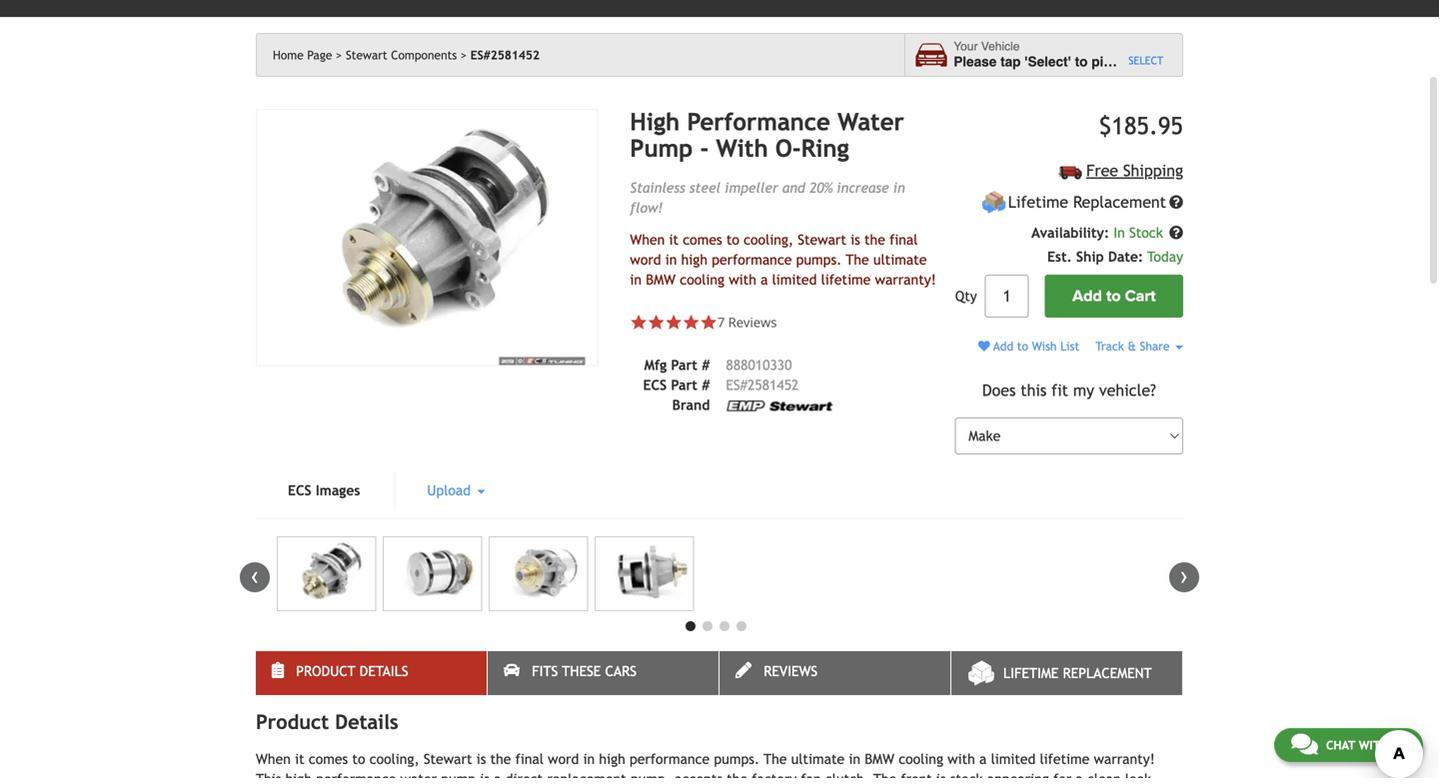 Task type: describe. For each thing, give the bounding box(es) containing it.
increase
[[837, 180, 889, 196]]

1 horizontal spatial lifetime
[[1040, 752, 1090, 768]]

1 vertical spatial replacement
[[1063, 666, 1152, 682]]

0 horizontal spatial ecs
[[288, 483, 312, 499]]

please
[[954, 54, 997, 70]]

o-
[[775, 134, 801, 162]]

in down stainless
[[665, 252, 677, 268]]

2581452
[[748, 377, 799, 393]]

to inside when it comes to cooling, stewart is the final word in high performance pumps. the ultimate in bmw cooling with a limited lifetime warranty!
[[726, 232, 740, 248]]

0 horizontal spatial final
[[515, 752, 544, 768]]

list
[[1061, 339, 1080, 353]]

steel
[[689, 180, 721, 196]]

est. ship date: today
[[1047, 249, 1183, 265]]

part inside 888010330 ecs part #
[[671, 377, 698, 393]]

-
[[700, 134, 709, 162]]

1 vertical spatial performance
[[630, 752, 710, 768]]

these
[[562, 664, 601, 680]]

0 vertical spatial lifetime
[[1008, 193, 1068, 212]]

20%
[[810, 180, 833, 196]]

home page
[[273, 48, 332, 62]]

1 vertical spatial ultimate
[[791, 752, 845, 768]]

1 vertical spatial the
[[764, 752, 787, 768]]

888010330 ecs part #
[[643, 357, 792, 393]]

track
[[1096, 339, 1124, 353]]

lifetime replacement link
[[951, 652, 1182, 696]]

0 horizontal spatial with
[[729, 272, 756, 288]]

availability:
[[1031, 225, 1109, 241]]

1 horizontal spatial final
[[890, 232, 918, 248]]

3 star image from the left
[[683, 314, 700, 331]]

stainless
[[630, 180, 685, 196]]

this product is lifetime replacement eligible image
[[982, 190, 1007, 215]]

0 vertical spatial when it comes to cooling, stewart is the final word in high performance pumps. the ultimate in bmw cooling with a limited lifetime warranty!
[[630, 232, 936, 288]]

chat
[[1326, 739, 1355, 753]]

cars
[[605, 664, 637, 680]]

7 reviews link
[[718, 313, 777, 331]]

my
[[1073, 381, 1094, 400]]

to down product details link
[[352, 752, 365, 768]]

add to cart
[[1073, 287, 1156, 306]]

1 vertical spatial word
[[548, 752, 579, 768]]

free shipping
[[1086, 161, 1183, 180]]

vehicle
[[981, 40, 1020, 54]]

mfg
[[644, 357, 667, 373]]

high inside when it comes to cooling, stewart is the final word in high performance pumps. the ultimate in bmw cooling with a limited lifetime warranty!
[[681, 252, 708, 268]]

ecs images
[[288, 483, 360, 499]]

cooling, inside when it comes to cooling, stewart is the final word in high performance pumps. the ultimate in bmw cooling with a limited lifetime warranty!
[[744, 232, 794, 248]]

es#2581452
[[471, 48, 540, 62]]

add to cart button
[[1045, 275, 1183, 318]]

qty
[[955, 289, 977, 304]]

your vehicle please tap 'select' to pick a vehicle
[[954, 40, 1180, 70]]

stock
[[1129, 225, 1163, 241]]

pick
[[1092, 54, 1119, 70]]

1 vertical spatial reviews
[[764, 664, 818, 680]]

1 part from the top
[[671, 357, 698, 373]]

&
[[1128, 339, 1136, 353]]

us
[[1392, 739, 1406, 753]]

1 vertical spatial is
[[476, 752, 486, 768]]

cooling inside when it comes to cooling, stewart is the final word in high performance pumps. the ultimate in bmw cooling with a limited lifetime warranty!
[[680, 272, 725, 288]]

ring
[[801, 134, 849, 162]]

ecs inside 888010330 ecs part #
[[643, 377, 667, 393]]

1 horizontal spatial it
[[669, 232, 679, 248]]

0 vertical spatial is
[[851, 232, 860, 248]]

components
[[391, 48, 457, 62]]

heart image
[[978, 340, 990, 352]]

share
[[1140, 339, 1170, 353]]

vehicle
[[1134, 54, 1180, 70]]

water
[[838, 108, 904, 136]]

chat with us link
[[1274, 729, 1423, 763]]

impeller
[[725, 180, 778, 196]]

1 star image from the left
[[648, 314, 665, 331]]

add for add to cart
[[1073, 287, 1102, 306]]

0 horizontal spatial a
[[761, 272, 768, 288]]

ship
[[1076, 249, 1104, 265]]

1 horizontal spatial performance
[[712, 252, 792, 268]]

888010330
[[726, 357, 792, 373]]

1 vertical spatial details
[[335, 711, 398, 734]]

1 horizontal spatial the
[[865, 232, 885, 248]]

in
[[1114, 225, 1125, 241]]

‹ link
[[240, 563, 270, 593]]

# inside 888010330 ecs part #
[[702, 377, 710, 393]]

1 vertical spatial bmw
[[865, 752, 895, 768]]

est.
[[1047, 249, 1072, 265]]

flow!
[[630, 200, 663, 216]]

0 horizontal spatial stewart
[[346, 48, 387, 62]]

fits these cars link
[[488, 652, 719, 696]]

free shipping image
[[1059, 166, 1082, 180]]

select link
[[1129, 53, 1164, 69]]

add to wish list link
[[978, 339, 1080, 353]]

› link
[[1169, 563, 1199, 593]]

stainless steel impeller and 20% increase in flow!
[[630, 180, 905, 216]]

today
[[1148, 249, 1183, 265]]

warranty! inside when it comes to cooling, stewart is the final word in high performance pumps. the ultimate in bmw cooling with a limited lifetime warranty!
[[875, 272, 936, 288]]

0 vertical spatial lifetime replacement
[[1008, 193, 1166, 212]]

add for add to wish list
[[994, 339, 1014, 353]]

es# 2581452 brand
[[672, 377, 799, 413]]

stewart components link
[[346, 48, 467, 62]]

select
[[1129, 54, 1164, 67]]

availability: in stock
[[1031, 225, 1167, 241]]

high
[[630, 108, 680, 136]]

product details link
[[256, 652, 487, 696]]

upload button
[[395, 471, 517, 511]]

stewart components
[[346, 48, 457, 62]]

chat with us
[[1326, 739, 1406, 753]]

track & share button
[[1096, 339, 1183, 353]]

1 vertical spatial warranty!
[[1094, 752, 1155, 768]]

home
[[273, 48, 304, 62]]

your
[[954, 40, 978, 54]]

track & share
[[1096, 339, 1173, 353]]

date:
[[1108, 249, 1143, 265]]

0 vertical spatial product
[[296, 664, 355, 680]]

fits
[[532, 664, 558, 680]]

1 horizontal spatial with
[[948, 752, 975, 768]]

tap
[[1001, 54, 1021, 70]]

es#
[[726, 377, 748, 393]]



Task type: locate. For each thing, give the bounding box(es) containing it.
0 vertical spatial details
[[360, 664, 408, 680]]

0 vertical spatial product details
[[296, 664, 408, 680]]

# up brand
[[702, 377, 710, 393]]

1 vertical spatial #
[[702, 377, 710, 393]]

0 vertical spatial it
[[669, 232, 679, 248]]

page
[[307, 48, 332, 62]]

product details
[[296, 664, 408, 680], [256, 711, 398, 734]]

ecs
[[643, 377, 667, 393], [288, 483, 312, 499]]

high performance water pump - with o-ring
[[630, 108, 904, 162]]

None text field
[[985, 275, 1029, 318]]

1 horizontal spatial warranty!
[[1094, 752, 1155, 768]]

to left pick on the right of page
[[1075, 54, 1088, 70]]

cooling
[[680, 272, 725, 288], [899, 752, 943, 768]]

fits these cars
[[532, 664, 637, 680]]

0 horizontal spatial lifetime
[[821, 272, 871, 288]]

a
[[1123, 54, 1130, 70], [761, 272, 768, 288], [979, 752, 987, 768]]

1 vertical spatial limited
[[991, 752, 1036, 768]]

1 vertical spatial lifetime
[[1003, 666, 1059, 682]]

fit
[[1052, 381, 1068, 400]]

‹
[[251, 563, 259, 589]]

1 vertical spatial stewart
[[798, 232, 846, 248]]

in
[[893, 180, 905, 196], [665, 252, 677, 268], [630, 272, 642, 288], [583, 752, 595, 768], [849, 752, 861, 768]]

0 horizontal spatial cooling
[[680, 272, 725, 288]]

7
[[718, 313, 725, 331]]

0 horizontal spatial cooling,
[[370, 752, 419, 768]]

1 question circle image from the top
[[1169, 196, 1183, 210]]

0 vertical spatial limited
[[772, 272, 817, 288]]

0 vertical spatial #
[[702, 357, 710, 373]]

ultimate down reviews link
[[791, 752, 845, 768]]

the
[[846, 252, 869, 268], [764, 752, 787, 768]]

0 vertical spatial high
[[681, 252, 708, 268]]

1 vertical spatial question circle image
[[1169, 226, 1183, 240]]

when
[[630, 232, 665, 248], [256, 752, 291, 768]]

0 vertical spatial performance
[[712, 252, 792, 268]]

0 horizontal spatial high
[[599, 752, 625, 768]]

add to wish list
[[990, 339, 1080, 353]]

to left cart
[[1106, 287, 1121, 306]]

0 vertical spatial a
[[1123, 54, 1130, 70]]

ecs left images at left
[[288, 483, 312, 499]]

to left wish
[[1017, 339, 1028, 353]]

1 vertical spatial lifetime replacement
[[1003, 666, 1152, 682]]

2 # from the top
[[702, 377, 710, 393]]

in up star image
[[630, 272, 642, 288]]

performance
[[687, 108, 830, 136]]

add
[[1073, 287, 1102, 306], [994, 339, 1014, 353]]

1 horizontal spatial ultimate
[[873, 252, 927, 268]]

lifetime inside when it comes to cooling, stewart is the final word in high performance pumps. the ultimate in bmw cooling with a limited lifetime warranty!
[[821, 272, 871, 288]]

0 horizontal spatial comes
[[309, 752, 348, 768]]

0 horizontal spatial warranty!
[[875, 272, 936, 288]]

to inside your vehicle please tap 'select' to pick a vehicle
[[1075, 54, 1088, 70]]

brand
[[672, 397, 710, 413]]

this
[[1021, 381, 1047, 400]]

question circle image down the "shipping"
[[1169, 196, 1183, 210]]

bmw down reviews link
[[865, 752, 895, 768]]

1 horizontal spatial bmw
[[865, 752, 895, 768]]

cart
[[1125, 287, 1156, 306]]

lifetime down increase
[[821, 272, 871, 288]]

0 horizontal spatial add
[[994, 339, 1014, 353]]

bmw
[[646, 272, 676, 288], [865, 752, 895, 768]]

star image up mfg part #
[[700, 314, 718, 331]]

1 horizontal spatial cooling
[[899, 752, 943, 768]]

high down steel
[[681, 252, 708, 268]]

›
[[1180, 563, 1188, 589]]

0 vertical spatial final
[[890, 232, 918, 248]]

and
[[783, 180, 805, 196]]

0 vertical spatial lifetime
[[821, 272, 871, 288]]

7 reviews
[[718, 313, 777, 331]]

0 vertical spatial add
[[1073, 287, 1102, 306]]

2 part from the top
[[671, 377, 698, 393]]

when it comes to cooling, stewart is the final word in high performance pumps. the ultimate in bmw cooling with a limited lifetime warranty!
[[630, 232, 936, 288], [256, 752, 1155, 768]]

1 vertical spatial product details
[[256, 711, 398, 734]]

0 vertical spatial word
[[630, 252, 661, 268]]

1 horizontal spatial cooling,
[[744, 232, 794, 248]]

0 horizontal spatial it
[[295, 752, 304, 768]]

0 vertical spatial the
[[865, 232, 885, 248]]

2 vertical spatial stewart
[[424, 752, 472, 768]]

word
[[630, 252, 661, 268], [548, 752, 579, 768]]

1 horizontal spatial high
[[681, 252, 708, 268]]

question circle image up today
[[1169, 226, 1183, 240]]

2 horizontal spatial with
[[1359, 739, 1388, 753]]

mfg part #
[[644, 357, 710, 373]]

comes
[[683, 232, 722, 248], [309, 752, 348, 768]]

in down reviews link
[[849, 752, 861, 768]]

in down fits these cars 'link'
[[583, 752, 595, 768]]

performance
[[712, 252, 792, 268], [630, 752, 710, 768]]

1 vertical spatial high
[[599, 752, 625, 768]]

1 vertical spatial a
[[761, 272, 768, 288]]

high down fits these cars 'link'
[[599, 752, 625, 768]]

lifetime
[[1008, 193, 1068, 212], [1003, 666, 1059, 682]]

1 vertical spatial product
[[256, 711, 329, 734]]

bmw up star image
[[646, 272, 676, 288]]

0 horizontal spatial the
[[490, 752, 511, 768]]

lifetime replacement
[[1008, 193, 1166, 212], [1003, 666, 1152, 682]]

star image
[[630, 314, 648, 331]]

is
[[851, 232, 860, 248], [476, 752, 486, 768]]

0 vertical spatial stewart
[[346, 48, 387, 62]]

1 vertical spatial cooling
[[899, 752, 943, 768]]

0 horizontal spatial is
[[476, 752, 486, 768]]

star image up 'mfg'
[[648, 314, 665, 331]]

1 horizontal spatial limited
[[991, 752, 1036, 768]]

add inside button
[[1073, 287, 1102, 306]]

star image
[[648, 314, 665, 331], [665, 314, 683, 331], [683, 314, 700, 331], [700, 314, 718, 331]]

comments image
[[1291, 733, 1318, 757]]

images
[[316, 483, 360, 499]]

1 horizontal spatial a
[[979, 752, 987, 768]]

ecs down 'mfg'
[[643, 377, 667, 393]]

1 vertical spatial it
[[295, 752, 304, 768]]

es#2581452 - 888010330 - high performance water pump - with o-ring - stainless steel impeller and 20% increase in flow! - stewart components - bmw image
[[256, 109, 598, 366], [277, 537, 376, 612], [383, 537, 482, 612], [489, 537, 588, 612], [595, 537, 694, 612]]

1 vertical spatial when
[[256, 752, 291, 768]]

4 star image from the left
[[700, 314, 718, 331]]

1 horizontal spatial stewart
[[424, 752, 472, 768]]

2 vertical spatial a
[[979, 752, 987, 768]]

1 vertical spatial final
[[515, 752, 544, 768]]

0 horizontal spatial performance
[[630, 752, 710, 768]]

add right heart image
[[994, 339, 1014, 353]]

part right 'mfg'
[[671, 357, 698, 373]]

1 vertical spatial when it comes to cooling, stewart is the final word in high performance pumps. the ultimate in bmw cooling with a limited lifetime warranty!
[[256, 752, 1155, 768]]

lifetime down the lifetime replacement link
[[1040, 752, 1090, 768]]

0 vertical spatial question circle image
[[1169, 196, 1183, 210]]

#
[[702, 357, 710, 373], [702, 377, 710, 393]]

185.95
[[1112, 112, 1183, 140]]

0 horizontal spatial pumps.
[[714, 752, 760, 768]]

upload
[[427, 483, 475, 499]]

part up brand
[[671, 377, 698, 393]]

0 vertical spatial replacement
[[1073, 193, 1166, 212]]

to down stainless steel impeller and 20% increase in flow!
[[726, 232, 740, 248]]

'select'
[[1025, 54, 1071, 70]]

home page link
[[273, 48, 342, 62]]

reviews link
[[720, 652, 950, 696]]

ultimate down increase
[[873, 252, 927, 268]]

with
[[729, 272, 756, 288], [1359, 739, 1388, 753], [948, 752, 975, 768]]

does
[[982, 381, 1016, 400]]

1 vertical spatial the
[[490, 752, 511, 768]]

to inside add to cart button
[[1106, 287, 1121, 306]]

1 vertical spatial cooling,
[[370, 752, 419, 768]]

1 vertical spatial add
[[994, 339, 1014, 353]]

pump
[[630, 134, 693, 162]]

word inside when it comes to cooling, stewart is the final word in high performance pumps. the ultimate in bmw cooling with a limited lifetime warranty!
[[630, 252, 661, 268]]

details
[[360, 664, 408, 680], [335, 711, 398, 734]]

1 horizontal spatial when
[[630, 232, 665, 248]]

1 # from the top
[[702, 357, 710, 373]]

0 horizontal spatial when
[[256, 752, 291, 768]]

the
[[865, 232, 885, 248], [490, 752, 511, 768]]

reviews
[[728, 313, 777, 331], [764, 664, 818, 680]]

0 vertical spatial reviews
[[728, 313, 777, 331]]

replacement
[[1073, 193, 1166, 212], [1063, 666, 1152, 682]]

ecs images link
[[256, 471, 392, 511]]

in inside stainless steel impeller and 20% increase in flow!
[[893, 180, 905, 196]]

cooling,
[[744, 232, 794, 248], [370, 752, 419, 768]]

1 horizontal spatial add
[[1073, 287, 1102, 306]]

cooling, down product details link
[[370, 752, 419, 768]]

stewart components image
[[726, 401, 834, 412]]

question circle image
[[1169, 196, 1183, 210], [1169, 226, 1183, 240]]

in right increase
[[893, 180, 905, 196]]

does this fit my vehicle?
[[982, 381, 1156, 400]]

with
[[716, 134, 768, 162]]

shipping
[[1123, 161, 1183, 180]]

comes down product details link
[[309, 752, 348, 768]]

1 vertical spatial pumps.
[[714, 752, 760, 768]]

a inside your vehicle please tap 'select' to pick a vehicle
[[1123, 54, 1130, 70]]

0 vertical spatial ultimate
[[873, 252, 927, 268]]

2 horizontal spatial a
[[1123, 54, 1130, 70]]

1 horizontal spatial the
[[846, 252, 869, 268]]

2 star image from the left
[[665, 314, 683, 331]]

0 vertical spatial the
[[846, 252, 869, 268]]

1 horizontal spatial comes
[[683, 232, 722, 248]]

0 vertical spatial pumps.
[[796, 252, 842, 268]]

0 horizontal spatial the
[[764, 752, 787, 768]]

pumps.
[[796, 252, 842, 268], [714, 752, 760, 768]]

2 horizontal spatial stewart
[[798, 232, 846, 248]]

lifetime
[[821, 272, 871, 288], [1040, 752, 1090, 768]]

question circle image for in stock
[[1169, 226, 1183, 240]]

0 vertical spatial when
[[630, 232, 665, 248]]

details inside product details link
[[360, 664, 408, 680]]

1 horizontal spatial pumps.
[[796, 252, 842, 268]]

question circle image for lifetime replacement
[[1169, 196, 1183, 210]]

0 horizontal spatial word
[[548, 752, 579, 768]]

0 vertical spatial bmw
[[646, 272, 676, 288]]

1 vertical spatial comes
[[309, 752, 348, 768]]

word down these
[[548, 752, 579, 768]]

wish
[[1032, 339, 1057, 353]]

vehicle?
[[1099, 381, 1156, 400]]

limited
[[772, 272, 817, 288], [991, 752, 1036, 768]]

star image right star image
[[665, 314, 683, 331]]

2 question circle image from the top
[[1169, 226, 1183, 240]]

1 horizontal spatial word
[[630, 252, 661, 268]]

comes down steel
[[683, 232, 722, 248]]

0 vertical spatial ecs
[[643, 377, 667, 393]]

cooling, down stainless steel impeller and 20% increase in flow!
[[744, 232, 794, 248]]

0 horizontal spatial bmw
[[646, 272, 676, 288]]

bmw inside when it comes to cooling, stewart is the final word in high performance pumps. the ultimate in bmw cooling with a limited lifetime warranty!
[[646, 272, 676, 288]]

free
[[1086, 161, 1118, 180]]

0 vertical spatial cooling
[[680, 272, 725, 288]]

add down ship
[[1073, 287, 1102, 306]]

word down flow!
[[630, 252, 661, 268]]

# up es# 2581452 brand
[[702, 357, 710, 373]]

star image left the 7
[[683, 314, 700, 331]]

0 vertical spatial cooling,
[[744, 232, 794, 248]]



Task type: vqa. For each thing, say whether or not it's contained in the screenshot.
7 in the top of the page
yes



